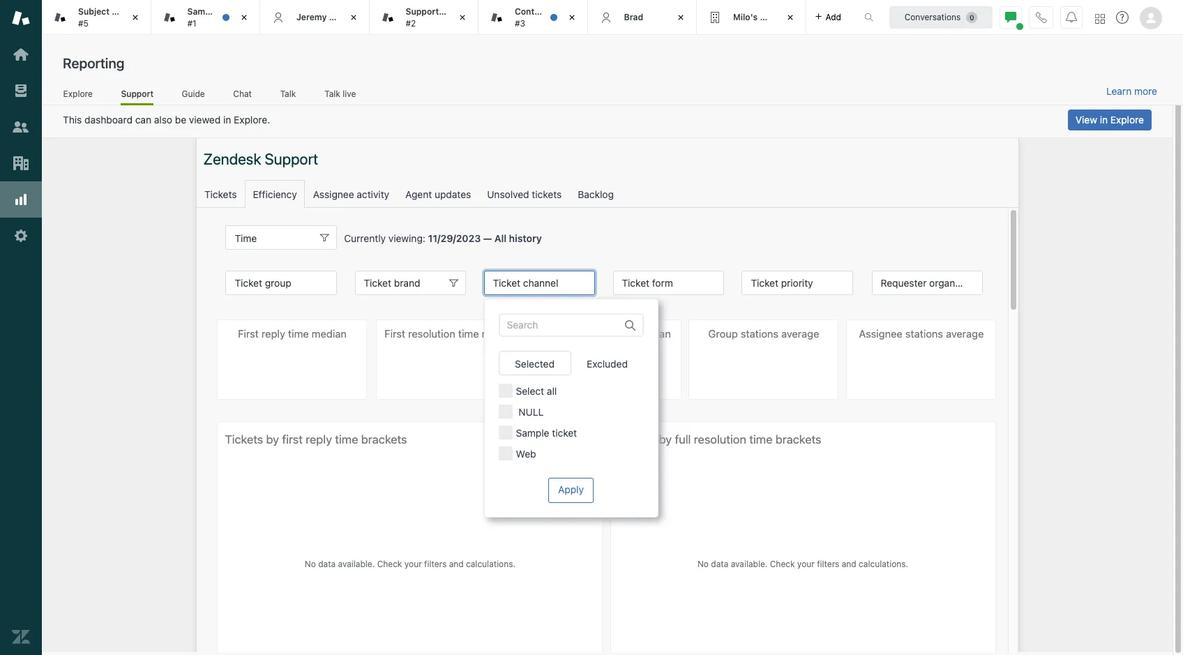 Task type: describe. For each thing, give the bounding box(es) containing it.
view
[[1076, 114, 1098, 126]]

support for support
[[121, 88, 154, 99]]

1 in from the left
[[223, 114, 231, 126]]

line
[[112, 6, 129, 17]]

close image inside brad tab
[[674, 10, 688, 24]]

button displays agent's chat status as online. image
[[1006, 12, 1017, 23]]

organizations image
[[12, 154, 30, 172]]

conversations button
[[890, 6, 993, 28]]

tab containing subject line
[[42, 0, 151, 35]]

add
[[826, 12, 842, 22]]

zendesk image
[[12, 628, 30, 646]]

admin image
[[12, 227, 30, 245]]

#2
[[406, 18, 416, 28]]

close image for tab containing subject line
[[128, 10, 142, 24]]

4 tab from the left
[[697, 0, 807, 35]]

zendesk products image
[[1096, 14, 1106, 23]]

live
[[343, 88, 356, 99]]

be
[[175, 114, 186, 126]]

learn more link
[[1107, 85, 1158, 98]]

#5
[[78, 18, 89, 28]]

talk for talk live
[[325, 88, 340, 99]]

2 close image from the left
[[565, 10, 579, 24]]

tabs tab list
[[42, 0, 850, 35]]

talk for talk
[[280, 88, 296, 99]]

4 close image from the left
[[783, 10, 797, 24]]

talk live
[[325, 88, 356, 99]]

this dashboard can also be viewed in explore.
[[63, 114, 270, 126]]

notifications image
[[1067, 12, 1078, 23]]

chat link
[[233, 88, 252, 103]]

views image
[[12, 82, 30, 100]]

contact #3
[[515, 6, 548, 28]]

customers image
[[12, 118, 30, 136]]

support link
[[121, 88, 154, 105]]

subject line #5
[[78, 6, 129, 28]]

reporting
[[63, 55, 125, 71]]

reporting image
[[12, 191, 30, 209]]

brad
[[624, 12, 644, 22]]

view in explore
[[1076, 114, 1145, 126]]

guide
[[182, 88, 205, 99]]

#1
[[187, 18, 197, 28]]

subject
[[78, 6, 110, 17]]

jeremy
[[297, 12, 327, 22]]

main element
[[0, 0, 42, 655]]

1 close image from the left
[[456, 10, 470, 24]]

more
[[1135, 85, 1158, 97]]

talk live link
[[324, 88, 357, 103]]

zendesk support image
[[12, 9, 30, 27]]



Task type: vqa. For each thing, say whether or not it's contained in the screenshot.
Conversations
yes



Task type: locate. For each thing, give the bounding box(es) containing it.
outreach
[[441, 6, 479, 17]]

2 talk from the left
[[325, 88, 340, 99]]

support outreach #2
[[406, 6, 479, 28]]

explore.
[[234, 114, 270, 126]]

talk
[[280, 88, 296, 99], [325, 88, 340, 99]]

get started image
[[12, 45, 30, 64]]

0 horizontal spatial support
[[121, 88, 154, 99]]

#3
[[515, 18, 526, 28]]

explore
[[63, 88, 93, 99], [1111, 114, 1145, 126]]

close image right jeremy
[[347, 10, 361, 24]]

1 close image from the left
[[128, 10, 142, 24]]

#1 tab
[[151, 0, 260, 35]]

contact
[[515, 6, 548, 17]]

in right the viewed
[[223, 114, 231, 126]]

close image right #2
[[456, 10, 470, 24]]

close image
[[456, 10, 470, 24], [565, 10, 579, 24], [674, 10, 688, 24], [783, 10, 797, 24]]

2 close image from the left
[[237, 10, 251, 24]]

explore link
[[63, 88, 93, 103]]

dashboard
[[85, 114, 133, 126]]

learn more
[[1107, 85, 1158, 97]]

support up can
[[121, 88, 154, 99]]

jeremy miller
[[297, 12, 352, 22]]

jeremy miller tab
[[260, 0, 370, 35]]

close image
[[128, 10, 142, 24], [237, 10, 251, 24], [347, 10, 361, 24]]

add button
[[807, 0, 850, 34]]

conversations
[[905, 12, 961, 22]]

1 horizontal spatial talk
[[325, 88, 340, 99]]

0 vertical spatial support
[[406, 6, 439, 17]]

1 tab from the left
[[42, 0, 151, 35]]

2 in from the left
[[1101, 114, 1108, 126]]

close image right "subject"
[[128, 10, 142, 24]]

brad tab
[[588, 0, 697, 35]]

support up #2
[[406, 6, 439, 17]]

1 horizontal spatial close image
[[237, 10, 251, 24]]

explore inside button
[[1111, 114, 1145, 126]]

3 close image from the left
[[674, 10, 688, 24]]

close image inside #1 tab
[[237, 10, 251, 24]]

miller
[[329, 12, 352, 22]]

view in explore button
[[1069, 110, 1152, 131]]

get help image
[[1117, 11, 1129, 24]]

tab containing contact
[[479, 0, 588, 35]]

explore down learn more link
[[1111, 114, 1145, 126]]

1 horizontal spatial support
[[406, 6, 439, 17]]

can
[[135, 114, 151, 126]]

in
[[223, 114, 231, 126], [1101, 114, 1108, 126]]

in inside button
[[1101, 114, 1108, 126]]

viewed
[[189, 114, 221, 126]]

0 horizontal spatial explore
[[63, 88, 93, 99]]

close image inside jeremy miller tab
[[347, 10, 361, 24]]

2 horizontal spatial close image
[[347, 10, 361, 24]]

tab
[[42, 0, 151, 35], [370, 0, 479, 35], [479, 0, 588, 35], [697, 0, 807, 35]]

1 horizontal spatial in
[[1101, 114, 1108, 126]]

0 vertical spatial explore
[[63, 88, 93, 99]]

3 close image from the left
[[347, 10, 361, 24]]

2 tab from the left
[[370, 0, 479, 35]]

talk right chat at the left top
[[280, 88, 296, 99]]

3 tab from the left
[[479, 0, 588, 35]]

close image inside tab
[[128, 10, 142, 24]]

in right view
[[1101, 114, 1108, 126]]

close image right contact #3
[[565, 10, 579, 24]]

chat
[[233, 88, 252, 99]]

learn
[[1107, 85, 1132, 97]]

close image right brad
[[674, 10, 688, 24]]

0 horizontal spatial close image
[[128, 10, 142, 24]]

0 horizontal spatial in
[[223, 114, 231, 126]]

support for support outreach #2
[[406, 6, 439, 17]]

close image right #1
[[237, 10, 251, 24]]

talk link
[[280, 88, 296, 103]]

tab containing support outreach
[[370, 0, 479, 35]]

talk left live
[[325, 88, 340, 99]]

1 vertical spatial support
[[121, 88, 154, 99]]

also
[[154, 114, 172, 126]]

close image for jeremy miller tab
[[347, 10, 361, 24]]

1 talk from the left
[[280, 88, 296, 99]]

close image left add dropdown button
[[783, 10, 797, 24]]

guide link
[[182, 88, 205, 103]]

support inside support outreach #2
[[406, 6, 439, 17]]

0 horizontal spatial talk
[[280, 88, 296, 99]]

this
[[63, 114, 82, 126]]

support
[[406, 6, 439, 17], [121, 88, 154, 99]]

1 horizontal spatial explore
[[1111, 114, 1145, 126]]

explore up the 'this'
[[63, 88, 93, 99]]

1 vertical spatial explore
[[1111, 114, 1145, 126]]



